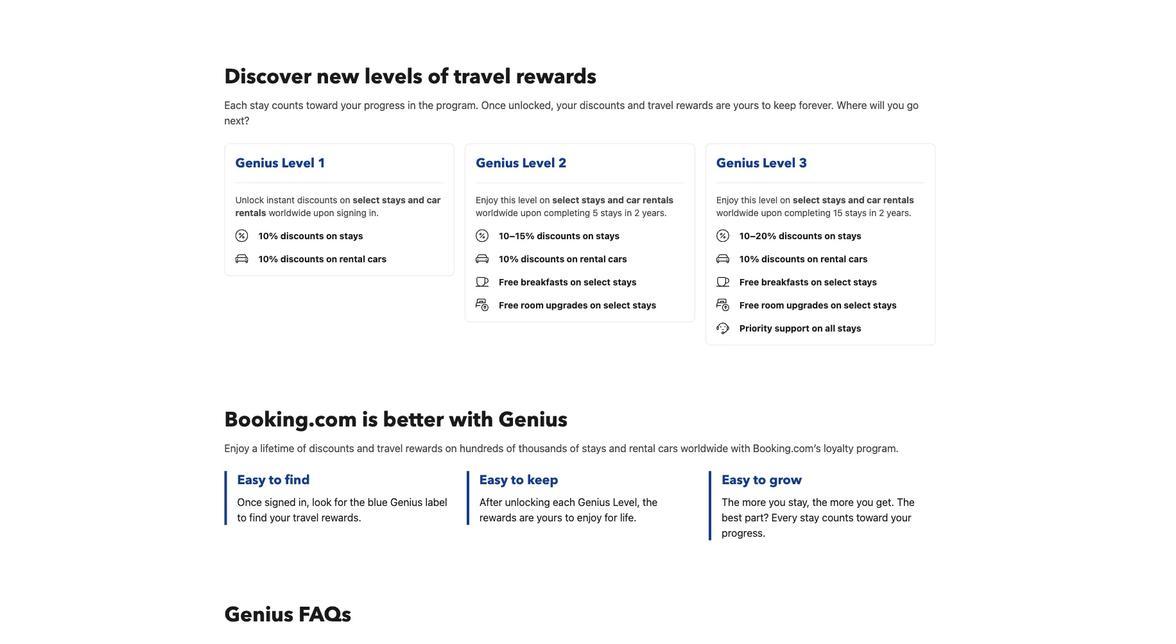 Task type: locate. For each thing, give the bounding box(es) containing it.
10% down instant
[[258, 230, 278, 241]]

this inside enjoy this level on select stays and car rentals worldwide upon completing 5 stays in 2 years.
[[501, 194, 516, 205]]

2 more from the left
[[830, 496, 854, 508]]

of right hundreds
[[506, 442, 516, 454]]

hundreds
[[460, 442, 504, 454]]

discounts inside each stay counts toward your progress in the program. once unlocked, your discounts and travel rewards are yours to keep forever. where will you go next?
[[580, 99, 625, 111]]

booking.com's
[[753, 442, 821, 454]]

yours down each
[[537, 512, 562, 524]]

1 10% discounts on rental cars from the left
[[258, 253, 387, 264]]

with
[[449, 406, 493, 434], [731, 442, 750, 454]]

you left get.
[[857, 496, 873, 508]]

each
[[224, 99, 247, 111]]

enjoy down "genius level 3"
[[716, 194, 739, 205]]

1 horizontal spatial are
[[716, 99, 731, 111]]

the right stay,
[[812, 496, 827, 508]]

program. down discover new levels of travel rewards
[[436, 99, 478, 111]]

1
[[318, 154, 326, 172]]

years. inside enjoy this level on select stays and car rentals worldwide upon completing 15 stays in 2 years.
[[887, 207, 912, 218]]

0 vertical spatial with
[[449, 406, 493, 434]]

1 vertical spatial program.
[[856, 442, 899, 454]]

1 horizontal spatial upgrades
[[786, 300, 828, 310]]

0 horizontal spatial with
[[449, 406, 493, 434]]

years. right 15 at top
[[887, 207, 912, 218]]

select
[[353, 194, 380, 205], [552, 194, 579, 205], [793, 194, 820, 205], [584, 277, 611, 287], [824, 277, 851, 287], [603, 300, 630, 310], [844, 300, 871, 310]]

1 horizontal spatial toward
[[856, 512, 888, 524]]

lifetime
[[260, 442, 294, 454]]

0 horizontal spatial in
[[408, 99, 416, 111]]

10% discounts on rental cars for genius level 2
[[499, 253, 627, 264]]

you up every
[[769, 496, 786, 508]]

to inside the after unlocking each genius level, the rewards are yours to enjoy for life.
[[565, 512, 574, 524]]

1 horizontal spatial this
[[741, 194, 756, 205]]

a
[[252, 442, 258, 454]]

completing for genius level 2
[[544, 207, 590, 218]]

1 level from the left
[[518, 194, 537, 205]]

rental
[[339, 253, 365, 264], [580, 253, 606, 264], [820, 253, 846, 264], [629, 442, 655, 454]]

0 horizontal spatial more
[[742, 496, 766, 508]]

1 this from the left
[[501, 194, 516, 205]]

0 horizontal spatial breakfasts
[[521, 277, 568, 287]]

10% discounts on rental cars down 10–15% discounts on stays
[[499, 253, 627, 264]]

0 horizontal spatial free breakfasts on select stays
[[499, 277, 637, 287]]

1 horizontal spatial in
[[625, 207, 632, 218]]

counts right every
[[822, 512, 854, 524]]

1 vertical spatial with
[[731, 442, 750, 454]]

find down signed
[[249, 512, 267, 524]]

1 free room upgrades on select stays from the left
[[499, 300, 656, 310]]

upon inside enjoy this level on select stays and car rentals worldwide upon completing 15 stays in 2 years.
[[761, 207, 782, 218]]

in inside enjoy this level on select stays and car rentals worldwide upon completing 5 stays in 2 years.
[[625, 207, 632, 218]]

1 level from the left
[[282, 154, 315, 172]]

2 horizontal spatial level
[[763, 154, 796, 172]]

0 horizontal spatial this
[[501, 194, 516, 205]]

free room upgrades on select stays for 2
[[499, 300, 656, 310]]

grow
[[769, 471, 802, 489]]

1 horizontal spatial find
[[285, 471, 310, 489]]

the inside each stay counts toward your progress in the program. once unlocked, your discounts and travel rewards are yours to keep forever. where will you go next?
[[418, 99, 433, 111]]

1 vertical spatial find
[[249, 512, 267, 524]]

1 horizontal spatial level
[[522, 154, 555, 172]]

the right level,
[[643, 496, 658, 508]]

in inside each stay counts toward your progress in the program. once unlocked, your discounts and travel rewards are yours to keep forever. where will you go next?
[[408, 99, 416, 111]]

level
[[282, 154, 315, 172], [522, 154, 555, 172], [763, 154, 796, 172]]

0 horizontal spatial program.
[[436, 99, 478, 111]]

in,
[[298, 496, 309, 508]]

0 horizontal spatial free room upgrades on select stays
[[499, 300, 656, 310]]

1 car from the left
[[427, 194, 441, 205]]

0 vertical spatial keep
[[774, 99, 796, 111]]

2 for genius level 3
[[879, 207, 884, 218]]

3 car from the left
[[867, 194, 881, 205]]

toward inside the more you stay, the more you get. the best part? every stay counts toward your progress.
[[856, 512, 888, 524]]

1 horizontal spatial enjoy
[[476, 194, 498, 205]]

2 years. from the left
[[887, 207, 912, 218]]

the inside the more you stay, the more you get. the best part? every stay counts toward your progress.
[[812, 496, 827, 508]]

1 completing from the left
[[544, 207, 590, 218]]

to down easy to find
[[237, 512, 247, 524]]

0 horizontal spatial find
[[249, 512, 267, 524]]

level for 2
[[518, 194, 537, 205]]

0 horizontal spatial upon
[[313, 207, 334, 218]]

2 this from the left
[[741, 194, 756, 205]]

2 up enjoy this level on select stays and car rentals worldwide upon completing 5 stays in 2 years.
[[558, 154, 567, 172]]

rentals for genius level 3
[[883, 194, 914, 205]]

1 horizontal spatial level
[[759, 194, 778, 205]]

program.
[[436, 99, 478, 111], [856, 442, 899, 454]]

0 vertical spatial program.
[[436, 99, 478, 111]]

keep inside each stay counts toward your progress in the program. once unlocked, your discounts and travel rewards are yours to keep forever. where will you go next?
[[774, 99, 796, 111]]

breakfasts
[[521, 277, 568, 287], [761, 277, 809, 287]]

1 horizontal spatial years.
[[887, 207, 912, 218]]

completing inside enjoy this level on select stays and car rentals worldwide upon completing 15 stays in 2 years.
[[784, 207, 831, 218]]

10% discounts on rental cars for genius level 1
[[258, 253, 387, 264]]

1 easy from the left
[[237, 471, 266, 489]]

car inside enjoy this level on select stays and car rentals worldwide upon completing 15 stays in 2 years.
[[867, 194, 881, 205]]

1 upgrades from the left
[[546, 300, 588, 310]]

years. for 3
[[887, 207, 912, 218]]

enjoy inside enjoy this level on select stays and car rentals worldwide upon completing 15 stays in 2 years.
[[716, 194, 739, 205]]

the up best
[[722, 496, 739, 508]]

1 horizontal spatial yours
[[733, 99, 759, 111]]

in right 5
[[625, 207, 632, 218]]

select inside enjoy this level on select stays and car rentals worldwide upon completing 15 stays in 2 years.
[[793, 194, 820, 205]]

next?
[[224, 114, 249, 126]]

once left signed
[[237, 496, 262, 508]]

0 vertical spatial once
[[481, 99, 506, 111]]

are
[[716, 99, 731, 111], [519, 512, 534, 524]]

enjoy
[[476, 194, 498, 205], [716, 194, 739, 205], [224, 442, 249, 454]]

1 horizontal spatial stay
[[800, 512, 819, 524]]

0 vertical spatial find
[[285, 471, 310, 489]]

easy down a
[[237, 471, 266, 489]]

1 horizontal spatial easy
[[479, 471, 508, 489]]

rental down 'signing'
[[339, 253, 365, 264]]

years.
[[642, 207, 667, 218], [887, 207, 912, 218]]

0 horizontal spatial upgrades
[[546, 300, 588, 310]]

keep left forever.
[[774, 99, 796, 111]]

1 horizontal spatial once
[[481, 99, 506, 111]]

cars for genius level 2
[[608, 253, 627, 264]]

yours up "genius level 3"
[[733, 99, 759, 111]]

1 horizontal spatial car
[[626, 194, 640, 205]]

your down signed
[[270, 512, 290, 524]]

enjoy inside enjoy this level on select stays and car rentals worldwide upon completing 5 stays in 2 years.
[[476, 194, 498, 205]]

level left 3
[[763, 154, 796, 172]]

1 horizontal spatial keep
[[774, 99, 796, 111]]

toward down new
[[306, 99, 338, 111]]

2 horizontal spatial you
[[887, 99, 904, 111]]

10% for genius level 3
[[739, 253, 759, 264]]

0 vertical spatial are
[[716, 99, 731, 111]]

to left forever.
[[762, 99, 771, 111]]

3 upon from the left
[[761, 207, 782, 218]]

yours inside each stay counts toward your progress in the program. once unlocked, your discounts and travel rewards are yours to keep forever. where will you go next?
[[733, 99, 759, 111]]

0 vertical spatial stay
[[250, 99, 269, 111]]

the
[[418, 99, 433, 111], [350, 496, 365, 508], [643, 496, 658, 508], [812, 496, 827, 508]]

this up 10–20%
[[741, 194, 756, 205]]

1 horizontal spatial 10% discounts on rental cars
[[499, 253, 627, 264]]

0 vertical spatial for
[[334, 496, 347, 508]]

car for genius level 2
[[626, 194, 640, 205]]

1 vertical spatial toward
[[856, 512, 888, 524]]

for left life.
[[604, 512, 617, 524]]

in right progress
[[408, 99, 416, 111]]

your inside once signed in, look for the blue genius label to find your travel rewards.
[[270, 512, 290, 524]]

0 horizontal spatial once
[[237, 496, 262, 508]]

10% discounts on rental cars down 10–20% discounts on stays
[[739, 253, 868, 264]]

0 horizontal spatial completing
[[544, 207, 590, 218]]

free breakfasts on select stays down 10–20% discounts on stays
[[739, 277, 877, 287]]

for up rewards.
[[334, 496, 347, 508]]

label
[[425, 496, 447, 508]]

2 horizontal spatial in
[[869, 207, 876, 218]]

2 the from the left
[[897, 496, 915, 508]]

the inside once signed in, look for the blue genius label to find your travel rewards.
[[350, 496, 365, 508]]

0 horizontal spatial counts
[[272, 99, 303, 111]]

loyalty
[[824, 442, 854, 454]]

more right stay,
[[830, 496, 854, 508]]

level for 2
[[522, 154, 555, 172]]

0 horizontal spatial keep
[[527, 471, 558, 489]]

stay right the 'each'
[[250, 99, 269, 111]]

level inside enjoy this level on select stays and car rentals worldwide upon completing 15 stays in 2 years.
[[759, 194, 778, 205]]

1 vertical spatial yours
[[537, 512, 562, 524]]

1 horizontal spatial with
[[731, 442, 750, 454]]

room for 2
[[521, 300, 544, 310]]

to up signed
[[269, 471, 282, 489]]

stay down stay,
[[800, 512, 819, 524]]

2 room from the left
[[761, 300, 784, 310]]

1 vertical spatial once
[[237, 496, 262, 508]]

10–15%
[[499, 230, 535, 241]]

2 upon from the left
[[521, 207, 541, 218]]

this inside enjoy this level on select stays and car rentals worldwide upon completing 15 stays in 2 years.
[[741, 194, 756, 205]]

the down discover new levels of travel rewards
[[418, 99, 433, 111]]

counts
[[272, 99, 303, 111], [822, 512, 854, 524]]

3 easy from the left
[[722, 471, 750, 489]]

easy to keep
[[479, 471, 558, 489]]

breakfasts up support
[[761, 277, 809, 287]]

upon for genius level 3
[[761, 207, 782, 218]]

level down genius level 2
[[518, 194, 537, 205]]

in right 15 at top
[[869, 207, 876, 218]]

select inside 'select stays and car rentals'
[[353, 194, 380, 205]]

completing up 10–20% discounts on stays
[[784, 207, 831, 218]]

2 completing from the left
[[784, 207, 831, 218]]

once
[[481, 99, 506, 111], [237, 496, 262, 508]]

worldwide inside enjoy this level on select stays and car rentals worldwide upon completing 15 stays in 2 years.
[[716, 207, 759, 218]]

discounts
[[580, 99, 625, 111], [297, 194, 337, 205], [280, 230, 324, 241], [537, 230, 580, 241], [779, 230, 822, 241], [280, 253, 324, 264], [521, 253, 564, 264], [761, 253, 805, 264], [309, 442, 354, 454]]

rental for 2
[[580, 253, 606, 264]]

rental up level,
[[629, 442, 655, 454]]

2 inside enjoy this level on select stays and car rentals worldwide upon completing 15 stays in 2 years.
[[879, 207, 884, 218]]

3
[[799, 154, 807, 172]]

rewards.
[[321, 512, 361, 524]]

2
[[558, 154, 567, 172], [634, 207, 640, 218], [879, 207, 884, 218]]

1 horizontal spatial the
[[897, 496, 915, 508]]

years. inside enjoy this level on select stays and car rentals worldwide upon completing 5 stays in 2 years.
[[642, 207, 667, 218]]

genius level 2
[[476, 154, 567, 172]]

0 horizontal spatial 10% discounts on rental cars
[[258, 253, 387, 264]]

0 vertical spatial yours
[[733, 99, 759, 111]]

upon inside enjoy this level on select stays and car rentals worldwide upon completing 5 stays in 2 years.
[[521, 207, 541, 218]]

years. for 2
[[642, 207, 667, 218]]

level inside enjoy this level on select stays and car rentals worldwide upon completing 5 stays in 2 years.
[[518, 194, 537, 205]]

2 10% discounts on rental cars from the left
[[499, 253, 627, 264]]

10% discounts on rental cars down 10% discounts on stays
[[258, 253, 387, 264]]

1 vertical spatial counts
[[822, 512, 854, 524]]

you inside each stay counts toward your progress in the program. once unlocked, your discounts and travel rewards are yours to keep forever. where will you go next?
[[887, 99, 904, 111]]

level down "genius level 3"
[[759, 194, 778, 205]]

10% discounts on rental cars
[[258, 253, 387, 264], [499, 253, 627, 264], [739, 253, 868, 264]]

0 horizontal spatial level
[[282, 154, 315, 172]]

0 vertical spatial counts
[[272, 99, 303, 111]]

0 horizontal spatial years.
[[642, 207, 667, 218]]

stay inside the more you stay, the more you get. the best part? every stay counts toward your progress.
[[800, 512, 819, 524]]

0 horizontal spatial are
[[519, 512, 534, 524]]

in for genius level 2
[[625, 207, 632, 218]]

easy for easy to grow
[[722, 471, 750, 489]]

to up unlocking
[[511, 471, 524, 489]]

level up enjoy this level on select stays and car rentals worldwide upon completing 5 stays in 2 years.
[[522, 154, 555, 172]]

2 car from the left
[[626, 194, 640, 205]]

yours
[[733, 99, 759, 111], [537, 512, 562, 524]]

1 horizontal spatial more
[[830, 496, 854, 508]]

more up part?
[[742, 496, 766, 508]]

1 horizontal spatial room
[[761, 300, 784, 310]]

2 horizontal spatial rentals
[[883, 194, 914, 205]]

the left blue
[[350, 496, 365, 508]]

this
[[501, 194, 516, 205], [741, 194, 756, 205]]

0 horizontal spatial for
[[334, 496, 347, 508]]

2 horizontal spatial car
[[867, 194, 881, 205]]

1 horizontal spatial free room upgrades on select stays
[[739, 300, 897, 310]]

completing
[[544, 207, 590, 218], [784, 207, 831, 218]]

1 horizontal spatial 2
[[634, 207, 640, 218]]

free breakfasts on select stays down 10–15% discounts on stays
[[499, 277, 637, 287]]

0 horizontal spatial stay
[[250, 99, 269, 111]]

the right get.
[[897, 496, 915, 508]]

and inside 'select stays and car rentals'
[[408, 194, 424, 205]]

program. right "loyalty"
[[856, 442, 899, 454]]

room
[[521, 300, 544, 310], [761, 300, 784, 310]]

enjoy left a
[[224, 442, 249, 454]]

this up 10–15%
[[501, 194, 516, 205]]

upon up 10% discounts on stays
[[313, 207, 334, 218]]

your
[[341, 99, 361, 111], [556, 99, 577, 111], [270, 512, 290, 524], [891, 512, 911, 524]]

completing inside enjoy this level on select stays and car rentals worldwide upon completing 5 stays in 2 years.
[[544, 207, 590, 218]]

counts inside the more you stay, the more you get. the best part? every stay counts toward your progress.
[[822, 512, 854, 524]]

level
[[518, 194, 537, 205], [759, 194, 778, 205]]

free
[[499, 277, 519, 287], [739, 277, 759, 287], [499, 300, 519, 310], [739, 300, 759, 310]]

worldwide
[[269, 207, 311, 218], [476, 207, 518, 218], [716, 207, 759, 218], [681, 442, 728, 454]]

to
[[762, 99, 771, 111], [269, 471, 282, 489], [511, 471, 524, 489], [753, 471, 766, 489], [237, 512, 247, 524], [565, 512, 574, 524]]

your down new
[[341, 99, 361, 111]]

this for genius level 2
[[501, 194, 516, 205]]

1 horizontal spatial breakfasts
[[761, 277, 809, 287]]

easy for easy to keep
[[479, 471, 508, 489]]

upon up 10–15%
[[521, 207, 541, 218]]

10% down 10% discounts on stays
[[258, 253, 278, 264]]

1 horizontal spatial rentals
[[643, 194, 674, 205]]

2 horizontal spatial upon
[[761, 207, 782, 218]]

1 horizontal spatial free breakfasts on select stays
[[739, 277, 877, 287]]

you
[[887, 99, 904, 111], [769, 496, 786, 508], [857, 496, 873, 508]]

1 breakfasts from the left
[[521, 277, 568, 287]]

toward
[[306, 99, 338, 111], [856, 512, 888, 524]]

keep up unlocking
[[527, 471, 558, 489]]

1 vertical spatial for
[[604, 512, 617, 524]]

2 free breakfasts on select stays from the left
[[739, 277, 877, 287]]

3 10% discounts on rental cars from the left
[[739, 253, 868, 264]]

10% down 10–20%
[[739, 253, 759, 264]]

level left 1
[[282, 154, 315, 172]]

stay,
[[788, 496, 810, 508]]

0 vertical spatial toward
[[306, 99, 338, 111]]

rentals for genius level 2
[[643, 194, 674, 205]]

for inside once signed in, look for the blue genius label to find your travel rewards.
[[334, 496, 347, 508]]

0 horizontal spatial room
[[521, 300, 544, 310]]

enjoy down genius level 2
[[476, 194, 498, 205]]

car
[[427, 194, 441, 205], [626, 194, 640, 205], [867, 194, 881, 205]]

2 horizontal spatial enjoy
[[716, 194, 739, 205]]

breakfasts for 2
[[521, 277, 568, 287]]

2 upgrades from the left
[[786, 300, 828, 310]]

cars
[[368, 253, 387, 264], [608, 253, 627, 264], [849, 253, 868, 264], [658, 442, 678, 454]]

0 horizontal spatial toward
[[306, 99, 338, 111]]

2 horizontal spatial easy
[[722, 471, 750, 489]]

instant
[[266, 194, 295, 205]]

3 level from the left
[[763, 154, 796, 172]]

genius inside the after unlocking each genius level, the rewards are yours to enjoy for life.
[[578, 496, 610, 508]]

years. right 5
[[642, 207, 667, 218]]

0 horizontal spatial rentals
[[235, 207, 266, 218]]

1 horizontal spatial for
[[604, 512, 617, 524]]

1 room from the left
[[521, 300, 544, 310]]

once left the 'unlocked,'
[[481, 99, 506, 111]]

rentals inside enjoy this level on select stays and car rentals worldwide upon completing 15 stays in 2 years.
[[883, 194, 914, 205]]

on inside enjoy this level on select stays and car rentals worldwide upon completing 5 stays in 2 years.
[[539, 194, 550, 205]]

0 horizontal spatial yours
[[537, 512, 562, 524]]

booking.com
[[224, 406, 357, 434]]

10%
[[258, 230, 278, 241], [258, 253, 278, 264], [499, 253, 519, 264], [739, 253, 759, 264]]

0 horizontal spatial the
[[722, 496, 739, 508]]

with up easy to grow
[[731, 442, 750, 454]]

you left 'go'
[[887, 99, 904, 111]]

2 level from the left
[[522, 154, 555, 172]]

rental down 10–15% discounts on stays
[[580, 253, 606, 264]]

2 level from the left
[[759, 194, 778, 205]]

completing up 10–15% discounts on stays
[[544, 207, 590, 218]]

of
[[428, 62, 449, 90], [297, 442, 306, 454], [506, 442, 516, 454], [570, 442, 579, 454]]

toward down get.
[[856, 512, 888, 524]]

2 horizontal spatial 2
[[879, 207, 884, 218]]

enjoy this level on select stays and car rentals worldwide upon completing 15 stays in 2 years.
[[716, 194, 914, 218]]

1 horizontal spatial counts
[[822, 512, 854, 524]]

1 upon from the left
[[313, 207, 334, 218]]

counts down "discover"
[[272, 99, 303, 111]]

and
[[628, 99, 645, 111], [408, 194, 424, 205], [607, 194, 624, 205], [848, 194, 865, 205], [357, 442, 374, 454], [609, 442, 626, 454]]

0 horizontal spatial car
[[427, 194, 441, 205]]

10–20% discounts on stays
[[739, 230, 861, 241]]

1 horizontal spatial completing
[[784, 207, 831, 218]]

1 vertical spatial stay
[[800, 512, 819, 524]]

1 the from the left
[[722, 496, 739, 508]]

rental down 10–20% discounts on stays
[[820, 253, 846, 264]]

2 right 15 at top
[[879, 207, 884, 218]]

breakfasts down 10–15% discounts on stays
[[521, 277, 568, 287]]

your down get.
[[891, 512, 911, 524]]

in inside enjoy this level on select stays and car rentals worldwide upon completing 15 stays in 2 years.
[[869, 207, 876, 218]]

2 breakfasts from the left
[[761, 277, 809, 287]]

more
[[742, 496, 766, 508], [830, 496, 854, 508]]

rental for 3
[[820, 253, 846, 264]]

easy for easy to find
[[237, 471, 266, 489]]

1 vertical spatial are
[[519, 512, 534, 524]]

easy up best
[[722, 471, 750, 489]]

2 inside enjoy this level on select stays and car rentals worldwide upon completing 5 stays in 2 years.
[[634, 207, 640, 218]]

stay
[[250, 99, 269, 111], [800, 512, 819, 524]]

in
[[408, 99, 416, 111], [625, 207, 632, 218], [869, 207, 876, 218]]

0 horizontal spatial level
[[518, 194, 537, 205]]

2 right 5
[[634, 207, 640, 218]]

stays inside 'select stays and car rentals'
[[382, 194, 406, 205]]

0 horizontal spatial easy
[[237, 471, 266, 489]]

2 free room upgrades on select stays from the left
[[739, 300, 897, 310]]

rentals inside enjoy this level on select stays and car rentals worldwide upon completing 5 stays in 2 years.
[[643, 194, 674, 205]]

1 free breakfasts on select stays from the left
[[499, 277, 637, 287]]

2 horizontal spatial 10% discounts on rental cars
[[739, 253, 868, 264]]

on inside enjoy this level on select stays and car rentals worldwide upon completing 15 stays in 2 years.
[[780, 194, 790, 205]]

2 easy from the left
[[479, 471, 508, 489]]

car inside enjoy this level on select stays and car rentals worldwide upon completing 5 stays in 2 years.
[[626, 194, 640, 205]]

priority
[[739, 323, 772, 333]]

1 horizontal spatial upon
[[521, 207, 541, 218]]

1 years. from the left
[[642, 207, 667, 218]]

to down each
[[565, 512, 574, 524]]

find
[[285, 471, 310, 489], [249, 512, 267, 524]]

find up in,
[[285, 471, 310, 489]]

upon up 10–20%
[[761, 207, 782, 218]]

10% down 10–15%
[[499, 253, 519, 264]]

rentals inside 'select stays and car rentals'
[[235, 207, 266, 218]]

worldwide inside enjoy this level on select stays and car rentals worldwide upon completing 5 stays in 2 years.
[[476, 207, 518, 218]]

cars for genius level 1
[[368, 253, 387, 264]]

stays
[[382, 194, 406, 205], [581, 194, 605, 205], [822, 194, 846, 205], [600, 207, 622, 218], [845, 207, 867, 218], [339, 230, 363, 241], [596, 230, 620, 241], [838, 230, 861, 241], [613, 277, 637, 287], [853, 277, 877, 287], [632, 300, 656, 310], [873, 300, 897, 310], [838, 323, 861, 333], [582, 442, 606, 454]]

rewards
[[516, 62, 596, 90], [676, 99, 713, 111], [405, 442, 443, 454], [479, 512, 517, 524]]

easy up "after"
[[479, 471, 508, 489]]

0 horizontal spatial you
[[769, 496, 786, 508]]

with up hundreds
[[449, 406, 493, 434]]

rentals
[[643, 194, 674, 205], [883, 194, 914, 205], [235, 207, 266, 218]]



Task type: describe. For each thing, give the bounding box(es) containing it.
blue
[[368, 496, 388, 508]]

rental for 1
[[339, 253, 365, 264]]

after unlocking each genius level, the rewards are yours to enjoy for life.
[[479, 496, 658, 524]]

after
[[479, 496, 502, 508]]

select inside enjoy this level on select stays and car rentals worldwide upon completing 5 stays in 2 years.
[[552, 194, 579, 205]]

support
[[775, 323, 810, 333]]

your right the 'unlocked,'
[[556, 99, 577, 111]]

10% discounts on rental cars for genius level 3
[[739, 253, 868, 264]]

are inside the after unlocking each genius level, the rewards are yours to enjoy for life.
[[519, 512, 534, 524]]

travel inside each stay counts toward your progress in the program. once unlocked, your discounts and travel rewards are yours to keep forever. where will you go next?
[[648, 99, 673, 111]]

booking.com is better with genius
[[224, 406, 568, 434]]

in.
[[369, 207, 379, 218]]

completing for genius level 3
[[784, 207, 831, 218]]

once signed in, look for the blue genius label to find your travel rewards.
[[237, 496, 447, 524]]

better
[[383, 406, 444, 434]]

10% discounts on stays
[[258, 230, 363, 241]]

and inside each stay counts toward your progress in the program. once unlocked, your discounts and travel rewards are yours to keep forever. where will you go next?
[[628, 99, 645, 111]]

in for genius level 3
[[869, 207, 876, 218]]

rewards inside the after unlocking each genius level, the rewards are yours to enjoy for life.
[[479, 512, 517, 524]]

level,
[[613, 496, 640, 508]]

the inside the after unlocking each genius level, the rewards are yours to enjoy for life.
[[643, 496, 658, 508]]

enjoy this level on select stays and car rentals worldwide upon completing 5 stays in 2 years.
[[476, 194, 674, 218]]

10% for genius level 2
[[499, 253, 519, 264]]

enjoy a lifetime of discounts and travel rewards on hundreds of thousands of stays and rental cars worldwide with booking.com's loyalty program.
[[224, 442, 899, 454]]

1 horizontal spatial you
[[857, 496, 873, 508]]

discover
[[224, 62, 311, 90]]

upgrades for 3
[[786, 300, 828, 310]]

unlock instant discounts on
[[235, 194, 353, 205]]

thousands
[[518, 442, 567, 454]]

free breakfasts on select stays for genius level 2
[[499, 277, 637, 287]]

cars for genius level 3
[[849, 253, 868, 264]]

progress.
[[722, 527, 766, 539]]

level for 3
[[759, 194, 778, 205]]

find inside once signed in, look for the blue genius label to find your travel rewards.
[[249, 512, 267, 524]]

genius level 3
[[716, 154, 807, 172]]

enjoy for genius level 3
[[716, 194, 739, 205]]

easy to find
[[237, 471, 310, 489]]

enjoy for genius level 2
[[476, 194, 498, 205]]

your inside the more you stay, the more you get. the best part? every stay counts toward your progress.
[[891, 512, 911, 524]]

and inside enjoy this level on select stays and car rentals worldwide upon completing 15 stays in 2 years.
[[848, 194, 865, 205]]

easy to grow
[[722, 471, 802, 489]]

genius level 1
[[235, 154, 326, 172]]

once inside each stay counts toward your progress in the program. once unlocked, your discounts and travel rewards are yours to keep forever. where will you go next?
[[481, 99, 506, 111]]

levels
[[364, 62, 423, 90]]

free room upgrades on select stays for 3
[[739, 300, 897, 310]]

5
[[593, 207, 598, 218]]

are inside each stay counts toward your progress in the program. once unlocked, your discounts and travel rewards are yours to keep forever. where will you go next?
[[716, 99, 731, 111]]

free breakfasts on select stays for genius level 3
[[739, 277, 877, 287]]

to inside each stay counts toward your progress in the program. once unlocked, your discounts and travel rewards are yours to keep forever. where will you go next?
[[762, 99, 771, 111]]

program. inside each stay counts toward your progress in the program. once unlocked, your discounts and travel rewards are yours to keep forever. where will you go next?
[[436, 99, 478, 111]]

look
[[312, 496, 332, 508]]

this for genius level 3
[[741, 194, 756, 205]]

new
[[317, 62, 359, 90]]

signed
[[265, 496, 296, 508]]

1 horizontal spatial program.
[[856, 442, 899, 454]]

room for 3
[[761, 300, 784, 310]]

counts inside each stay counts toward your progress in the program. once unlocked, your discounts and travel rewards are yours to keep forever. where will you go next?
[[272, 99, 303, 111]]

forever.
[[799, 99, 834, 111]]

unlocking
[[505, 496, 550, 508]]

10–15% discounts on stays
[[499, 230, 620, 241]]

upgrades for 2
[[546, 300, 588, 310]]

of right levels
[[428, 62, 449, 90]]

travel inside once signed in, look for the blue genius label to find your travel rewards.
[[293, 512, 319, 524]]

of right the thousands
[[570, 442, 579, 454]]

each stay counts toward your progress in the program. once unlocked, your discounts and travel rewards are yours to keep forever. where will you go next?
[[224, 99, 919, 126]]

part?
[[745, 512, 769, 524]]

1 vertical spatial keep
[[527, 471, 558, 489]]

life.
[[620, 512, 637, 524]]

best
[[722, 512, 742, 524]]

enjoy
[[577, 512, 602, 524]]

all
[[825, 323, 835, 333]]

to inside once signed in, look for the blue genius label to find your travel rewards.
[[237, 512, 247, 524]]

to left grow
[[753, 471, 766, 489]]

of right lifetime
[[297, 442, 306, 454]]

worldwide upon signing in.
[[266, 207, 379, 218]]

discover new levels of travel rewards
[[224, 62, 596, 90]]

toward inside each stay counts toward your progress in the program. once unlocked, your discounts and travel rewards are yours to keep forever. where will you go next?
[[306, 99, 338, 111]]

go
[[907, 99, 919, 111]]

genius inside once signed in, look for the blue genius label to find your travel rewards.
[[390, 496, 422, 508]]

and inside enjoy this level on select stays and car rentals worldwide upon completing 5 stays in 2 years.
[[607, 194, 624, 205]]

unlock
[[235, 194, 264, 205]]

unlocked,
[[509, 99, 554, 111]]

each
[[553, 496, 575, 508]]

0 horizontal spatial enjoy
[[224, 442, 249, 454]]

10–20%
[[739, 230, 776, 241]]

the more you stay, the more you get. the best part? every stay counts toward your progress.
[[722, 496, 915, 539]]

breakfasts for 3
[[761, 277, 809, 287]]

priority support on all stays
[[739, 323, 861, 333]]

once inside once signed in, look for the blue genius label to find your travel rewards.
[[237, 496, 262, 508]]

10% for genius level 1
[[258, 253, 278, 264]]

rewards inside each stay counts toward your progress in the program. once unlocked, your discounts and travel rewards are yours to keep forever. where will you go next?
[[676, 99, 713, 111]]

2 for genius level 2
[[634, 207, 640, 218]]

where
[[837, 99, 867, 111]]

is
[[362, 406, 378, 434]]

get.
[[876, 496, 894, 508]]

yours inside the after unlocking each genius level, the rewards are yours to enjoy for life.
[[537, 512, 562, 524]]

0 horizontal spatial 2
[[558, 154, 567, 172]]

car inside 'select stays and car rentals'
[[427, 194, 441, 205]]

signing
[[337, 207, 367, 218]]

upon for genius level 2
[[521, 207, 541, 218]]

select stays and car rentals
[[235, 194, 441, 218]]

car for genius level 3
[[867, 194, 881, 205]]

level for 1
[[282, 154, 315, 172]]

every
[[771, 512, 797, 524]]

stay inside each stay counts toward your progress in the program. once unlocked, your discounts and travel rewards are yours to keep forever. where will you go next?
[[250, 99, 269, 111]]

15
[[833, 207, 843, 218]]

will
[[870, 99, 885, 111]]

level for 3
[[763, 154, 796, 172]]

progress
[[364, 99, 405, 111]]

for inside the after unlocking each genius level, the rewards are yours to enjoy for life.
[[604, 512, 617, 524]]

1 more from the left
[[742, 496, 766, 508]]



Task type: vqa. For each thing, say whether or not it's contained in the screenshot.
Wake-
no



